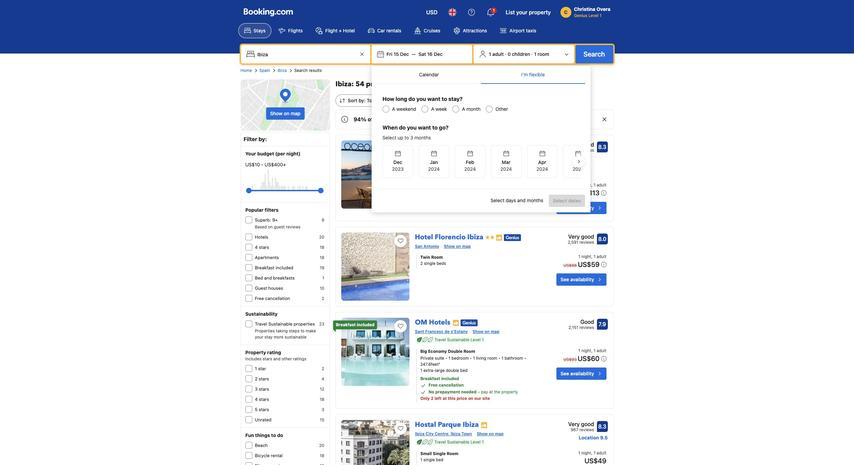 Task type: vqa. For each thing, say whether or not it's contained in the screenshot.
average within the Miami International Airport 119 car rental locations Average price of $55 per day
no



Task type: describe. For each thing, give the bounding box(es) containing it.
0 vertical spatial this
[[462, 197, 470, 202]]

your budget (per night)
[[245, 151, 301, 157]]

i'm flexible button
[[481, 66, 585, 84]]

0 vertical spatial hotels
[[255, 234, 268, 240]]

night)
[[287, 151, 301, 157]]

see availability for hotel florencio ibiza
[[561, 277, 595, 283]]

big economy double room link
[[421, 349, 536, 355]]

hotel inside hotel florencio ibiza link
[[415, 233, 433, 242]]

3 for 3 stars
[[255, 387, 258, 392]]

twin room 2 single beds
[[421, 255, 446, 266]]

a week
[[431, 106, 447, 112]]

good element
[[569, 318, 595, 326]]

0 vertical spatial stay
[[400, 116, 411, 122]]

the
[[494, 390, 501, 395]]

apr 2024
[[537, 159, 548, 172]]

bathroom
[[505, 356, 524, 361]]

1 vertical spatial this property is part of our preferred partner programme. it is committed to providing commendable service and good value. it will pay us a higher commission if you make a booking. image
[[453, 320, 460, 327]]

filter by:
[[244, 136, 267, 142]]

see availability link for hotel florencio ibiza
[[557, 274, 607, 286]]

2,591
[[568, 240, 579, 245]]

1 vertical spatial breakfast included
[[336, 323, 375, 328]]

9.5
[[601, 435, 608, 441]]

1 see availability from the top
[[561, 205, 595, 211]]

availability for hotel florencio ibiza
[[571, 277, 595, 283]]

4 • from the left
[[525, 356, 527, 361]]

reviews inside good 2,151 reviews
[[580, 325, 595, 330]]

very good element for ocean drive ibiza
[[569, 141, 595, 149]]

show on map for om hotels
[[473, 329, 500, 334]]

map for hotel florencio ibiza
[[462, 244, 471, 249]]

filter
[[244, 136, 257, 142]]

reviews for based on guest reviews
[[286, 225, 301, 230]]

select for select up to 3 months
[[383, 135, 397, 141]]

2 vertical spatial 4
[[255, 397, 258, 402]]

travel up properties
[[255, 321, 267, 327]]

tab list containing calendar
[[377, 66, 585, 84]]

2 horizontal spatial 3
[[411, 135, 413, 141]]

0 vertical spatial this property is part of our preferred partner programme. it is committed to providing commendable service and good value. it will pay us a higher commission if you make a booking. image
[[496, 234, 503, 241]]

show for hotel florencio ibiza
[[444, 244, 455, 249]]

1 night , 1 adult for hotel florencio ibiza
[[579, 254, 607, 259]]

small single room link
[[421, 451, 536, 457]]

good for hotel florencio ibiza
[[582, 234, 595, 240]]

0 vertical spatial you
[[417, 96, 426, 102]]

your inside properties taking steps to make your stay more sustainable
[[255, 335, 264, 340]]

sort by: top picks for solo travellers
[[348, 98, 429, 103]]

1 vertical spatial hotels
[[429, 318, 451, 327]]

small
[[421, 452, 432, 457]]

0 vertical spatial our
[[500, 116, 509, 122]]

no
[[429, 390, 435, 395]]

search for search results
[[294, 68, 308, 73]]

1 vertical spatial included
[[357, 323, 375, 328]]

1 horizontal spatial 15
[[394, 51, 399, 57]]

Where are you going? field
[[255, 48, 358, 60]]

a month
[[462, 106, 481, 112]]

budget
[[257, 151, 274, 157]]

superb:
[[255, 217, 271, 223]]

includes
[[245, 357, 262, 362]]

your account menu christina overa genius level 1 element
[[561, 3, 614, 19]]

stars down star
[[259, 376, 269, 382]]

night for us$113
[[582, 183, 592, 188]]

scored 8.3 element for very good 967 reviews
[[597, 421, 608, 432]]

adult for us$66
[[597, 254, 607, 259]]

8.3 for very good 967 reviews
[[599, 424, 607, 430]]

0 vertical spatial and
[[518, 197, 526, 203]]

single inside "small single room 1 single bed"
[[424, 458, 435, 463]]

go?
[[439, 125, 449, 131]]

to right up
[[405, 135, 409, 141]]

190
[[572, 148, 579, 153]]

0 horizontal spatial do
[[277, 433, 283, 438]]

adult inside '1 night , 1 adult us$49'
[[597, 451, 607, 456]]

prepayment
[[436, 390, 460, 395]]

search results updated. ibiza: 54 properties found. element
[[336, 79, 614, 89]]

94%
[[354, 116, 367, 122]]

1 inside dropdown button
[[493, 8, 495, 13]]

fri 15 dec button
[[384, 48, 412, 60]]

travellers
[[408, 98, 429, 103]]

, for us$66
[[592, 254, 593, 259]]

0 horizontal spatial cancellation
[[265, 296, 290, 301]]

christina overa genius level 1
[[574, 6, 611, 18]]

level inside christina overa genius level 1
[[589, 13, 599, 18]]

feb 2024
[[465, 159, 476, 172]]

1 vertical spatial months
[[527, 197, 544, 203]]

10
[[320, 286, 324, 291]]

sant francesc de s'estany
[[415, 329, 468, 334]]

property
[[245, 350, 266, 356]]

2 stars
[[255, 376, 269, 382]]

good inside very good 967 reviews
[[582, 421, 595, 428]]

1 horizontal spatial our
[[489, 197, 496, 202]]

private suite • 1 bedroom • 1 living room • 1 bathroom • 247.6feet² 1 extra-large double bed breakfast included
[[421, 356, 527, 382]]

room inside dropdown button
[[538, 51, 550, 57]]

2 18 from the top
[[320, 255, 324, 260]]

fri 15 dec — sat 16 dec
[[387, 51, 443, 57]]

more
[[274, 335, 284, 340]]

i'm
[[522, 72, 528, 77]]

1 vertical spatial want
[[418, 125, 431, 131]]

show on map for hotel florencio ibiza
[[444, 244, 471, 249]]

see availability link for om hotels
[[557, 368, 607, 380]]

ibiza city centre, ibiza town
[[415, 432, 472, 437]]

guest houses
[[255, 286, 283, 291]]

stays
[[254, 28, 266, 33]]

0 horizontal spatial site
[[483, 396, 490, 401]]

travel sustainable properties
[[255, 321, 315, 327]]

adult inside dropdown button
[[493, 51, 504, 57]]

show inside button
[[270, 111, 283, 116]]

on inside button
[[284, 111, 290, 116]]

2 down 1 star
[[255, 376, 258, 382]]

flight
[[325, 28, 338, 33]]

0
[[508, 51, 511, 57]]

1 vertical spatial at
[[490, 390, 493, 395]]

2 left rooms
[[431, 197, 434, 202]]

1 vertical spatial do
[[399, 125, 406, 131]]

1 • from the left
[[446, 356, 448, 361]]

ibiza down parque
[[451, 432, 461, 437]]

ibiza left city at bottom
[[415, 432, 425, 437]]

1 star
[[255, 366, 266, 372]]

of
[[368, 116, 373, 122]]

to up when on the left top of the page
[[393, 116, 399, 122]]

superb: 9+
[[255, 217, 278, 223]]

–
[[478, 390, 480, 395]]

hostal parque ibiza link
[[415, 418, 479, 430]]

a for a week
[[431, 106, 435, 112]]

2024 for mar
[[501, 166, 512, 172]]

0 vertical spatial months
[[415, 135, 431, 141]]

2 up 12 at the bottom left of the page
[[322, 366, 324, 372]]

search for search
[[584, 50, 605, 58]]

select for select days and months
[[491, 197, 505, 203]]

travel for hostal
[[435, 440, 446, 445]]

1 see availability link from the top
[[557, 202, 607, 214]]

bicycle rental
[[255, 453, 283, 459]]

availability for om hotels
[[571, 371, 595, 377]]

2 • from the left
[[470, 356, 472, 361]]

0 horizontal spatial our
[[475, 396, 482, 401]]

usd
[[427, 9, 438, 15]]

0 horizontal spatial free cancellation
[[255, 296, 290, 301]]

cruises
[[424, 28, 441, 33]]

stars up apartments
[[259, 245, 269, 250]]

bed inside private suite • 1 bedroom • 1 living room • 1 bathroom • 247.6feet² 1 extra-large double bed breakfast included
[[461, 368, 468, 373]]

usd button
[[422, 4, 442, 20]]

5
[[255, 407, 258, 413]]

9
[[322, 218, 324, 223]]

ibiza up twin room link
[[468, 233, 484, 242]]

+
[[339, 28, 342, 33]]

florencio
[[435, 233, 466, 242]]

a for a weekend
[[392, 106, 396, 112]]

2 horizontal spatial your
[[517, 9, 528, 15]]

0 horizontal spatial property
[[502, 390, 518, 395]]

parque
[[438, 420, 461, 430]]

to right things
[[271, 433, 276, 438]]

select up to 3 months
[[383, 135, 431, 141]]

and inside "property rating includes stars and other ratings"
[[274, 357, 281, 362]]

0 horizontal spatial breakfast included
[[255, 265, 294, 271]]

travel for ocean
[[435, 160, 446, 165]]

booking.com image
[[244, 8, 293, 16]]

0 horizontal spatial dates
[[476, 116, 491, 122]]

23
[[319, 322, 324, 327]]

1 vertical spatial you
[[407, 125, 417, 131]]

1 inside "small single room 1 single bed"
[[421, 458, 423, 463]]

hotel florencio ibiza link
[[415, 230, 484, 242]]

see for om hotels
[[561, 371, 569, 377]]

stars right 5
[[259, 407, 269, 413]]

properties for 54
[[366, 79, 401, 89]]

1 · from the left
[[505, 51, 507, 57]]

cruises link
[[409, 23, 446, 38]]

economy
[[428, 349, 447, 354]]

stars down 3 stars
[[259, 397, 269, 402]]

adult for us$93
[[597, 348, 607, 354]]

fri
[[387, 51, 393, 57]]

1 horizontal spatial left
[[449, 197, 456, 202]]

children
[[512, 51, 531, 57]]

map inside button
[[291, 111, 301, 116]]

stay inside properties taking steps to make your stay more sustainable
[[265, 335, 273, 340]]

based on guest reviews
[[255, 225, 301, 230]]

only 2 left at this price on our site
[[421, 396, 490, 401]]

hotel florencio ibiza image
[[342, 233, 410, 301]]

om hotels image
[[342, 318, 410, 386]]

included inside private suite • 1 bedroom • 1 living room • 1 bathroom • 247.6feet² 1 extra-large double bed breakfast included
[[442, 376, 459, 382]]

1 1 night , 1 adult from the top
[[579, 183, 607, 188]]

night for us$93
[[582, 348, 592, 354]]

airport taxis
[[510, 28, 537, 33]]

show for om hotels
[[473, 329, 484, 334]]

apartments
[[255, 255, 279, 260]]

3 • from the left
[[499, 356, 501, 361]]

picks
[[377, 98, 388, 103]]

adult for us$113
[[597, 183, 607, 188]]

0 horizontal spatial this property is part of our preferred partner programme. it is committed to providing commendable service and good value. it will pay us a higher commission if you make a booking. image
[[453, 320, 460, 327]]

centre,
[[435, 432, 450, 437]]

good
[[581, 319, 595, 325]]

properties for sustainable
[[294, 321, 315, 327]]

1 horizontal spatial site
[[497, 197, 504, 202]]

select for select dates
[[553, 198, 568, 204]]

very inside very good 967 reviews
[[569, 421, 580, 428]]

1 vertical spatial left
[[435, 396, 442, 401]]

2 vertical spatial very good element
[[569, 420, 595, 429]]

-
[[261, 162, 264, 168]]

om hotels
[[415, 318, 451, 327]]

ibiza right spain
[[278, 68, 287, 73]]

popular filters
[[245, 207, 279, 213]]

when do you want to go?
[[383, 125, 449, 131]]

0 horizontal spatial for
[[390, 98, 396, 103]]

, for us$93
[[592, 348, 593, 354]]

us$60
[[578, 355, 600, 363]]

1 vertical spatial 4
[[322, 377, 324, 382]]

ocean
[[415, 141, 437, 150]]

0 horizontal spatial price
[[457, 396, 467, 401]]

0 vertical spatial at
[[457, 197, 461, 202]]

fun things to do
[[245, 433, 283, 438]]

room inside the big economy double room link
[[464, 349, 476, 354]]

single inside the twin room 2 single beds
[[424, 261, 436, 266]]

1 horizontal spatial free cancellation
[[429, 383, 464, 388]]

94% of places to stay are unavailable for your dates on our site.
[[354, 116, 521, 122]]

big
[[421, 349, 427, 354]]

only for only 2 left at this price on our site
[[421, 396, 430, 401]]

reviews for very good 967 reviews
[[580, 428, 595, 433]]

1 horizontal spatial your
[[462, 116, 474, 122]]

show on map for ocean drive ibiza
[[441, 152, 468, 157]]

search button
[[576, 45, 614, 63]]

2 vertical spatial this property is part of our preferred partner programme. it is committed to providing commendable service and good value. it will pay us a higher commission if you make a booking. image
[[481, 422, 488, 429]]

only for only 2 rooms left at this price on our site
[[421, 197, 430, 202]]

dec left —
[[400, 51, 409, 57]]

ibiza right parque
[[463, 420, 479, 430]]

dates inside button
[[569, 198, 581, 204]]

—
[[412, 51, 416, 57]]

bicycle
[[255, 453, 270, 459]]

room inside "small single room 1 single bed"
[[447, 452, 459, 457]]

1 night , 1 adult for om hotels
[[579, 348, 607, 354]]

0 vertical spatial free
[[255, 296, 264, 301]]

houses
[[268, 286, 283, 291]]

location 9.5
[[579, 435, 608, 441]]

1 vertical spatial 15
[[320, 418, 324, 423]]



Task type: locate. For each thing, give the bounding box(es) containing it.
very left scored 8.0 element
[[569, 234, 580, 240]]

sustainable for hostal parque ibiza
[[447, 440, 470, 445]]

months right days
[[527, 197, 544, 203]]

to down unavailable
[[433, 125, 438, 131]]

0 horizontal spatial breakfast
[[255, 265, 275, 271]]

based
[[255, 225, 267, 230]]

city
[[426, 432, 434, 437]]

2 horizontal spatial a
[[462, 106, 466, 112]]

1 horizontal spatial this property is part of our preferred partner programme. it is committed to providing commendable service and good value. it will pay us a higher commission if you make a booking. image
[[481, 422, 488, 429]]

see for hotel florencio ibiza
[[561, 277, 569, 283]]

level for hostal parque ibiza
[[471, 440, 481, 445]]

8.3 right "very good 190 reviews" in the right of the page
[[599, 144, 607, 150]]

sustainable down ibiza city centre, ibiza town
[[447, 440, 470, 445]]

0 vertical spatial properties
[[366, 79, 401, 89]]

1 vertical spatial search
[[294, 68, 308, 73]]

months down when do you want to go? in the top of the page
[[415, 135, 431, 141]]

1 vertical spatial property
[[502, 390, 518, 395]]

left right rooms
[[449, 197, 456, 202]]

do up up
[[399, 125, 406, 131]]

1 see from the top
[[561, 205, 569, 211]]

1 horizontal spatial price
[[471, 197, 481, 202]]

steps
[[289, 329, 300, 334]]

region
[[377, 143, 594, 181]]

very good element for hotel florencio ibiza
[[568, 233, 595, 241]]

dec up 2023
[[394, 159, 403, 165]]

20 for beach
[[319, 443, 324, 448]]

2 vertical spatial availability
[[571, 371, 595, 377]]

dec right "16" at top right
[[434, 51, 443, 57]]

1 vertical spatial 3
[[255, 387, 258, 392]]

2 8.3 from the top
[[599, 424, 607, 430]]

room inside the twin room 2 single beds
[[432, 255, 443, 260]]

night up the us$49
[[582, 451, 592, 456]]

show for ocean drive ibiza
[[441, 152, 452, 157]]

travel
[[435, 160, 446, 165], [255, 321, 267, 327], [435, 338, 446, 343], [435, 440, 446, 445]]

overa
[[597, 6, 611, 12]]

stars inside "property rating includes stars and other ratings"
[[263, 357, 272, 362]]

francesc
[[426, 329, 444, 334]]

1 horizontal spatial properties
[[366, 79, 401, 89]]

scored 8.0 element
[[597, 234, 608, 245]]

1 night , 1 adult
[[579, 183, 607, 188], [579, 254, 607, 259], [579, 348, 607, 354]]

, up 'us$60'
[[592, 348, 593, 354]]

8.0
[[599, 236, 607, 242]]

1 horizontal spatial cancellation
[[439, 383, 464, 388]]

2 inside the twin room 2 single beds
[[421, 261, 423, 266]]

taxis
[[526, 28, 537, 33]]

good 2,151 reviews
[[569, 319, 595, 330]]

availability
[[571, 205, 595, 211], [571, 277, 595, 283], [571, 371, 595, 377]]

ocean drive ibiza image
[[342, 141, 410, 209]]

show on map button
[[266, 107, 305, 120]]

a for a month
[[462, 106, 466, 112]]

1
[[493, 8, 495, 13], [600, 13, 602, 18], [489, 51, 491, 57], [535, 51, 537, 57], [579, 183, 581, 188], [594, 183, 596, 188], [579, 254, 581, 259], [594, 254, 596, 259], [323, 276, 324, 281], [482, 338, 484, 343], [579, 348, 581, 354], [594, 348, 596, 354], [449, 356, 451, 361], [473, 356, 475, 361], [502, 356, 504, 361], [255, 366, 257, 372], [421, 368, 423, 373], [482, 440, 484, 445], [579, 451, 581, 456], [594, 451, 596, 456], [421, 458, 423, 463]]

region containing dec 2023
[[377, 143, 594, 181]]

de
[[445, 329, 450, 334]]

1 horizontal spatial free
[[429, 383, 438, 388]]

private
[[421, 356, 434, 361]]

2 20 from the top
[[319, 443, 324, 448]]

see availability down select dates
[[561, 205, 595, 211]]

0 vertical spatial left
[[449, 197, 456, 202]]

availability down 'us$60'
[[571, 371, 595, 377]]

see down select dates
[[561, 205, 569, 211]]

stars down rating
[[263, 357, 272, 362]]

bed down single
[[436, 458, 444, 463]]

tab list
[[377, 66, 585, 84]]

1 a from the left
[[392, 106, 396, 112]]

only down no
[[421, 396, 430, 401]]

reviews for very good 190 reviews
[[580, 148, 595, 153]]

0 vertical spatial 20
[[319, 235, 324, 240]]

this property is part of our preferred partner programme. it is committed to providing commendable service and good value. it will pay us a higher commission if you make a booking. image
[[496, 234, 503, 241], [453, 320, 460, 327], [481, 422, 488, 429]]

0 horizontal spatial and
[[264, 275, 272, 281]]

double
[[448, 349, 463, 354]]

availability down us$113
[[571, 205, 595, 211]]

1 vertical spatial 20
[[319, 443, 324, 448]]

level for ocean drive ibiza
[[471, 160, 481, 165]]

list your property
[[506, 9, 551, 15]]

month
[[467, 106, 481, 112]]

1 vertical spatial town
[[462, 432, 472, 437]]

cancellation down houses at the bottom of the page
[[265, 296, 290, 301]]

show on map
[[270, 111, 301, 116], [441, 152, 468, 157], [444, 244, 471, 249], [473, 329, 500, 334], [477, 432, 504, 437]]

2 right feb
[[482, 160, 485, 165]]

breakfast included up bed and breakfasts
[[255, 265, 294, 271]]

3 see availability from the top
[[561, 371, 595, 377]]

2 vertical spatial see availability
[[561, 371, 595, 377]]

2 vertical spatial 1 night , 1 adult
[[579, 348, 607, 354]]

very
[[569, 142, 580, 148], [569, 234, 580, 240], [569, 421, 580, 428]]

this property is part of our preferred partner programme. it is committed to providing commendable service and good value. it will pay us a higher commission if you make a booking. image up small single room link
[[481, 422, 488, 429]]

places
[[375, 116, 392, 122]]

this right rooms
[[462, 197, 470, 202]]

0 vertical spatial included
[[276, 265, 294, 271]]

sustainable up taking
[[269, 321, 293, 327]]

2 vertical spatial included
[[442, 376, 459, 382]]

good inside "very good 190 reviews"
[[582, 142, 595, 148]]

other
[[496, 106, 508, 112]]

good for ocean drive ibiza
[[582, 142, 595, 148]]

free cancellation up prepayment
[[429, 383, 464, 388]]

hotel
[[343, 28, 355, 33], [415, 233, 433, 242]]

by: for sort
[[359, 98, 366, 103]]

2 see from the top
[[561, 277, 569, 283]]

2 horizontal spatial this property is part of our preferred partner programme. it is committed to providing commendable service and good value. it will pay us a higher commission if you make a booking. image
[[496, 234, 503, 241]]

very for hotel florencio ibiza
[[569, 234, 580, 240]]

dec inside dec 2023
[[394, 159, 403, 165]]

2 travel sustainable level 1 from the top
[[435, 440, 484, 445]]

1 night , 1 adult us$49
[[579, 451, 607, 465]]

bed inside "small single room 1 single bed"
[[436, 458, 444, 463]]

0 horizontal spatial by:
[[259, 136, 267, 142]]

want up a week
[[428, 96, 441, 102]]

antonio
[[424, 244, 440, 249]]

1 vertical spatial see availability link
[[557, 274, 607, 286]]

rooms
[[435, 197, 448, 202]]

flights link
[[273, 23, 309, 38]]

0 vertical spatial free cancellation
[[255, 296, 290, 301]]

1 horizontal spatial ·
[[532, 51, 533, 57]]

weekend
[[397, 106, 416, 112]]

0 vertical spatial do
[[409, 96, 415, 102]]

4 18 from the top
[[320, 453, 324, 459]]

flexible
[[530, 72, 545, 77]]

4 night from the top
[[582, 451, 592, 456]]

8.3 for very good 190 reviews
[[599, 144, 607, 150]]

2 a from the left
[[431, 106, 435, 112]]

2 availability from the top
[[571, 277, 595, 283]]

see availability down us$66 on the bottom right of page
[[561, 277, 595, 283]]

and right "bed"
[[264, 275, 272, 281]]

3 very from the top
[[569, 421, 580, 428]]

1 availability from the top
[[571, 205, 595, 211]]

travel sustainable level 1 for hotels
[[435, 338, 484, 343]]

2 · from the left
[[532, 51, 533, 57]]

2 horizontal spatial select
[[553, 198, 568, 204]]

months
[[415, 135, 431, 141], [527, 197, 544, 203]]

om hotels link
[[415, 315, 451, 327]]

bed right double
[[461, 368, 468, 373]]

3 , from the top
[[592, 348, 593, 354]]

3 good from the top
[[582, 421, 595, 428]]

properties up "how"
[[366, 79, 401, 89]]

2 horizontal spatial breakfast
[[421, 376, 441, 382]]

1 horizontal spatial town
[[462, 432, 472, 437]]

1 horizontal spatial do
[[399, 125, 406, 131]]

20 for hotels
[[319, 235, 324, 240]]

us$400+
[[265, 162, 286, 168]]

group
[[249, 185, 321, 196]]

night inside '1 night , 1 adult us$49'
[[582, 451, 592, 456]]

show for hostal parque ibiza
[[477, 432, 488, 437]]

2 good from the top
[[582, 234, 595, 240]]

1 vertical spatial 1 night , 1 adult
[[579, 254, 607, 259]]

home link
[[241, 68, 252, 74]]

travel sustainable level 1 for parque
[[435, 440, 484, 445]]

travel down sant francesc de s'estany
[[435, 338, 446, 343]]

1 vertical spatial hotel
[[415, 233, 433, 242]]

1 horizontal spatial 3
[[322, 407, 324, 413]]

beach
[[255, 443, 268, 448]]

1 horizontal spatial and
[[274, 357, 281, 362]]

sustainable down 's'estany'
[[447, 338, 470, 343]]

1 horizontal spatial this property is part of our preferred partner programme. it is committed to providing commendable service and good value. it will pay us a higher commission if you make a booking. image
[[481, 422, 488, 429]]

0 horizontal spatial at
[[443, 396, 447, 401]]

days
[[506, 197, 516, 203]]

2 only from the top
[[421, 396, 430, 401]]

hotel up the san antonio
[[415, 233, 433, 242]]

1 vertical spatial 4 stars
[[255, 397, 269, 402]]

to inside properties taking steps to make your stay more sustainable
[[301, 329, 305, 334]]

1 horizontal spatial for
[[454, 116, 461, 122]]

flight + hotel
[[325, 28, 355, 33]]

scored 8.3 element for very good 190 reviews
[[597, 142, 608, 153]]

level
[[589, 13, 599, 18], [471, 160, 481, 165], [471, 338, 481, 343], [471, 440, 481, 445]]

travel sustainable level 1 down 's'estany'
[[435, 338, 484, 343]]

us$49
[[585, 457, 607, 465]]

3 for 3
[[322, 407, 324, 413]]

hostal parque ibiza image
[[342, 420, 410, 465]]

night up 'us$60'
[[582, 348, 592, 354]]

1 20 from the top
[[319, 235, 324, 240]]

very inside very good 2,591 reviews
[[569, 234, 580, 240]]

c
[[565, 9, 568, 15]]

things
[[255, 433, 270, 438]]

9+
[[272, 217, 278, 223]]

1 vertical spatial price
[[457, 396, 467, 401]]

2 4 stars from the top
[[255, 397, 269, 402]]

travel down centre,
[[435, 440, 446, 445]]

0 horizontal spatial search
[[294, 68, 308, 73]]

2 night from the top
[[582, 254, 592, 259]]

3 see from the top
[[561, 371, 569, 377]]

see
[[561, 205, 569, 211], [561, 277, 569, 283], [561, 371, 569, 377]]

good left scored 8.0 element
[[582, 234, 595, 240]]

good inside very good 2,591 reviews
[[582, 234, 595, 240]]

extra-
[[424, 368, 435, 373]]

a weekend
[[392, 106, 416, 112]]

reviews up location
[[580, 428, 595, 433]]

3 2024 from the left
[[501, 166, 512, 172]]

scored 7.9 element
[[597, 319, 608, 330]]

2 scored 8.3 element from the top
[[597, 421, 608, 432]]

0 vertical spatial room
[[432, 255, 443, 260]]

0 horizontal spatial this
[[448, 396, 456, 401]]

genius discounts available at this property. image
[[504, 234, 521, 241], [504, 234, 521, 241], [461, 320, 478, 327], [461, 320, 478, 327]]

3 18 from the top
[[320, 397, 324, 402]]

0 horizontal spatial hotel
[[343, 28, 355, 33]]

to up week
[[442, 96, 447, 102]]

1 only from the top
[[421, 197, 430, 202]]

night for us$66
[[582, 254, 592, 259]]

breakfasts
[[273, 275, 295, 281]]

reviews for very good 2,591 reviews
[[580, 240, 595, 245]]

may
[[574, 159, 584, 165]]

0 horizontal spatial stay
[[265, 335, 273, 340]]

0 vertical spatial property
[[529, 9, 551, 15]]

1 horizontal spatial by:
[[359, 98, 366, 103]]

• right "suite"
[[446, 356, 448, 361]]

show on map inside button
[[270, 111, 301, 116]]

very for ocean drive ibiza
[[569, 142, 580, 148]]

0 vertical spatial hotel
[[343, 28, 355, 33]]

1 horizontal spatial breakfast included
[[336, 323, 375, 328]]

1 horizontal spatial hotels
[[429, 318, 451, 327]]

reviews inside very good 2,591 reviews
[[580, 240, 595, 245]]

1 night from the top
[[582, 183, 592, 188]]

dec
[[400, 51, 409, 57], [434, 51, 443, 57], [394, 159, 403, 165]]

how
[[383, 96, 395, 102]]

do right things
[[277, 433, 283, 438]]

0 vertical spatial room
[[538, 51, 550, 57]]

sant
[[415, 329, 424, 334]]

1 horizontal spatial hotel
[[415, 233, 433, 242]]

by: left "top"
[[359, 98, 366, 103]]

ibiza down ocean
[[415, 152, 425, 157]]

0 vertical spatial site
[[497, 197, 504, 202]]

this property is part of our preferred partner programme. it is committed to providing commendable service and good value. it will pay us a higher commission if you make a booking. image up 's'estany'
[[453, 320, 460, 327]]

1 2024 from the left
[[428, 166, 440, 172]]

cancellation up prepayment
[[439, 383, 464, 388]]

bedroom
[[452, 356, 469, 361]]

4 up 12 at the bottom left of the page
[[322, 377, 324, 382]]

5 2024 from the left
[[573, 166, 585, 172]]

very good element left scored 8.0 element
[[568, 233, 595, 241]]

2 very from the top
[[569, 234, 580, 240]]

adult up the us$49
[[597, 451, 607, 456]]

1 vertical spatial scored 8.3 element
[[597, 421, 608, 432]]

1 horizontal spatial bed
[[461, 368, 468, 373]]

12
[[320, 387, 324, 392]]

2024 for may
[[573, 166, 585, 172]]

2 down no
[[431, 396, 434, 401]]

map for om hotels
[[491, 329, 500, 334]]

this property is part of our preferred partner programme. it is committed to providing commendable service and good value. it will pay us a higher commission if you make a booking. image up twin room link
[[496, 234, 503, 241]]

scored 8.3 element
[[597, 142, 608, 153], [597, 421, 608, 432]]

0 vertical spatial very
[[569, 142, 580, 148]]

select inside button
[[553, 198, 568, 204]]

pay
[[482, 390, 488, 395]]

room up bedroom
[[464, 349, 476, 354]]

sustainable for om hotels
[[447, 338, 470, 343]]

rental
[[271, 453, 283, 459]]

room up beds
[[432, 255, 443, 260]]

2024 for jan
[[428, 166, 440, 172]]

0 vertical spatial breakfast
[[255, 265, 275, 271]]

2 horizontal spatial at
[[490, 390, 493, 395]]

2 horizontal spatial this property is part of our preferred partner programme. it is committed to providing commendable service and good value. it will pay us a higher commission if you make a booking. image
[[496, 234, 503, 241]]

jan 2024
[[428, 159, 440, 172]]

reviews inside "very good 190 reviews"
[[580, 148, 595, 153]]

2 horizontal spatial our
[[500, 116, 509, 122]]

54
[[356, 79, 365, 89]]

bed
[[255, 275, 263, 281]]

sustainable down the drive
[[447, 160, 470, 165]]

very up the may
[[569, 142, 580, 148]]

properties taking steps to make your stay more sustainable
[[255, 329, 316, 340]]

, inside '1 night , 1 adult us$49'
[[592, 451, 593, 456]]

scored 8.3 element up 9.5
[[597, 421, 608, 432]]

5 stars
[[255, 407, 269, 413]]

1 vertical spatial and
[[264, 275, 272, 281]]

2 , from the top
[[592, 254, 593, 259]]

by: right filter
[[259, 136, 267, 142]]

2 vertical spatial room
[[447, 452, 459, 457]]

3 down 12 at the bottom left of the page
[[322, 407, 324, 413]]

0 vertical spatial 4
[[255, 245, 258, 250]]

2 1 night , 1 adult from the top
[[579, 254, 607, 259]]

good
[[582, 142, 595, 148], [582, 234, 595, 240], [582, 421, 595, 428]]

4 up apartments
[[255, 245, 258, 250]]

night up us$113
[[582, 183, 592, 188]]

left down prepayment
[[435, 396, 442, 401]]

2 see availability from the top
[[561, 277, 595, 283]]

do right solo
[[409, 96, 415, 102]]

very inside "very good 190 reviews"
[[569, 142, 580, 148]]

0 vertical spatial cancellation
[[265, 296, 290, 301]]

0 vertical spatial this property is part of our preferred partner programme. it is committed to providing commendable service and good value. it will pay us a higher commission if you make a booking. image
[[496, 234, 503, 241]]

1 horizontal spatial stay
[[400, 116, 411, 122]]

1 vertical spatial this property is part of our preferred partner programme. it is committed to providing commendable service and good value. it will pay us a higher commission if you make a booking. image
[[453, 320, 460, 327]]

1 very from the top
[[569, 142, 580, 148]]

living
[[476, 356, 487, 361]]

travel sustainable level 1 down ibiza city centre, ibiza town
[[435, 440, 484, 445]]

1 night , 1 adult up 'us$60'
[[579, 348, 607, 354]]

town
[[426, 152, 436, 157], [462, 432, 472, 437]]

3 night from the top
[[582, 348, 592, 354]]

sat
[[419, 51, 426, 57]]

show on map for hostal parque ibiza
[[477, 432, 504, 437]]

included
[[276, 265, 294, 271], [357, 323, 375, 328], [442, 376, 459, 382]]

good right 190 at the top right
[[582, 142, 595, 148]]

travel sustainable level 1
[[435, 338, 484, 343], [435, 440, 484, 445]]

, for us$113
[[592, 183, 593, 188]]

2 horizontal spatial included
[[442, 376, 459, 382]]

double
[[446, 368, 459, 373]]

reviews right 2,151
[[580, 325, 595, 330]]

level for om hotels
[[471, 338, 481, 343]]

reviews inside very good 967 reviews
[[580, 428, 595, 433]]

mar
[[502, 159, 511, 165]]

1 18 from the top
[[320, 245, 324, 250]]

0 horizontal spatial select
[[383, 135, 397, 141]]

see availability link down us$113
[[557, 202, 607, 214]]

see down us$66 on the bottom right of page
[[561, 277, 569, 283]]

room inside private suite • 1 bedroom • 1 living room • 1 bathroom • 247.6feet² 1 extra-large double bed breakfast included
[[488, 356, 498, 361]]

1 travel sustainable level 1 from the top
[[435, 338, 484, 343]]

2 down 10
[[322, 296, 324, 301]]

, up us$113
[[592, 183, 593, 188]]

2024 for apr
[[537, 166, 548, 172]]

want down "are"
[[418, 125, 431, 131]]

4
[[255, 245, 258, 250], [322, 377, 324, 382], [255, 397, 258, 402]]

dates down "month"
[[476, 116, 491, 122]]

level up the big economy double room link
[[471, 338, 481, 343]]

breakfast inside private suite • 1 bedroom • 1 living room • 1 bathroom • 247.6feet² 1 extra-large double bed breakfast included
[[421, 376, 441, 382]]

ibiza inside 'link'
[[458, 141, 474, 150]]

other
[[282, 357, 292, 362]]

our left days
[[489, 197, 496, 202]]

1 4 stars from the top
[[255, 245, 269, 250]]

single down twin
[[424, 261, 436, 266]]

0 vertical spatial 8.3
[[599, 144, 607, 150]]

1 vertical spatial 8.3
[[599, 424, 607, 430]]

hostal
[[415, 420, 436, 430]]

dec 2023
[[392, 159, 404, 172]]

map for ocean drive ibiza
[[459, 152, 468, 157]]

town up jan
[[426, 152, 436, 157]]

guest
[[255, 286, 267, 291]]

0 horizontal spatial hotels
[[255, 234, 268, 240]]

night
[[582, 183, 592, 188], [582, 254, 592, 259], [582, 348, 592, 354], [582, 451, 592, 456]]

2024
[[428, 166, 440, 172], [465, 166, 476, 172], [501, 166, 512, 172], [537, 166, 548, 172], [573, 166, 585, 172]]

calendar
[[419, 72, 439, 77]]

3 see availability link from the top
[[557, 368, 607, 380]]

0 vertical spatial want
[[428, 96, 441, 102]]

1 vertical spatial our
[[489, 197, 496, 202]]

0 horizontal spatial 3
[[255, 387, 258, 392]]

1 horizontal spatial included
[[357, 323, 375, 328]]

our down –
[[475, 396, 482, 401]]

by: for filter
[[259, 136, 267, 142]]

0 horizontal spatial town
[[426, 152, 436, 157]]

week
[[436, 106, 447, 112]]

availability down us$59
[[571, 277, 595, 283]]

this property is part of our preferred partner programme. it is committed to providing commendable service and good value. it will pay us a higher commission if you make a booking. image up small single room link
[[481, 422, 488, 429]]

2 2024 from the left
[[465, 166, 476, 172]]

free cancellation down houses at the bottom of the page
[[255, 296, 290, 301]]

· left 0
[[505, 51, 507, 57]]

free down guest
[[255, 296, 264, 301]]

1 inside christina overa genius level 1
[[600, 13, 602, 18]]

0 horizontal spatial properties
[[294, 321, 315, 327]]

very good element up the may
[[569, 141, 595, 149]]

3 availability from the top
[[571, 371, 595, 377]]

0 horizontal spatial months
[[415, 135, 431, 141]]

1 horizontal spatial breakfast
[[336, 323, 356, 328]]

1 , from the top
[[592, 183, 593, 188]]

travel for om
[[435, 338, 446, 343]]

stay down properties
[[265, 335, 273, 340]]

0 vertical spatial 15
[[394, 51, 399, 57]]

genius
[[574, 13, 588, 18]]

very good element
[[569, 141, 595, 149], [568, 233, 595, 241], [569, 420, 595, 429]]

us$66
[[564, 263, 577, 268]]

3 a from the left
[[462, 106, 466, 112]]

2 see availability link from the top
[[557, 274, 607, 286]]

15 right fri
[[394, 51, 399, 57]]

this property is part of our preferred partner programme. it is committed to providing commendable service and good value. it will pay us a higher commission if you make a booking. image
[[496, 234, 503, 241], [453, 320, 460, 327], [481, 422, 488, 429]]

sustainability
[[245, 311, 278, 317]]

1 8.3 from the top
[[599, 144, 607, 150]]

0 horizontal spatial your
[[255, 335, 264, 340]]

1 good from the top
[[582, 142, 595, 148]]

3 1 night , 1 adult from the top
[[579, 348, 607, 354]]

sustainable for ocean drive ibiza
[[447, 160, 470, 165]]

car rentals link
[[362, 23, 407, 38]]

see availability for om hotels
[[561, 371, 595, 377]]

scored 8.3 element right "very good 190 reviews" in the right of the page
[[597, 142, 608, 153]]

room right single
[[447, 452, 459, 457]]

·
[[505, 51, 507, 57], [532, 51, 533, 57]]

2024 for feb
[[465, 166, 476, 172]]

at left the
[[490, 390, 493, 395]]

search inside button
[[584, 50, 605, 58]]

hotel inside flight + hotel 'link'
[[343, 28, 355, 33]]

site.
[[510, 116, 521, 122]]

0 vertical spatial 3
[[411, 135, 413, 141]]

rentals
[[387, 28, 402, 33]]

you
[[417, 96, 426, 102], [407, 125, 417, 131]]

property up taxis
[[529, 9, 551, 15]]

search
[[584, 50, 605, 58], [294, 68, 308, 73]]

2 vertical spatial good
[[582, 421, 595, 428]]

1 button
[[483, 4, 499, 20]]

map for hostal parque ibiza
[[495, 432, 504, 437]]

1 vertical spatial free
[[429, 383, 438, 388]]

adult up us$59
[[597, 254, 607, 259]]

1 scored 8.3 element from the top
[[597, 142, 608, 153]]

only left rooms
[[421, 197, 430, 202]]

breakfast down the extra-
[[421, 376, 441, 382]]

4 , from the top
[[592, 451, 593, 456]]

i'm flexible
[[522, 72, 545, 77]]

want
[[428, 96, 441, 102], [418, 125, 431, 131]]

stars down 2 stars
[[259, 387, 269, 392]]

0 horizontal spatial left
[[435, 396, 442, 401]]

and right days
[[518, 197, 526, 203]]

only 2 rooms left at this price on our site
[[421, 197, 504, 202]]

4 2024 from the left
[[537, 166, 548, 172]]

property right the
[[502, 390, 518, 395]]



